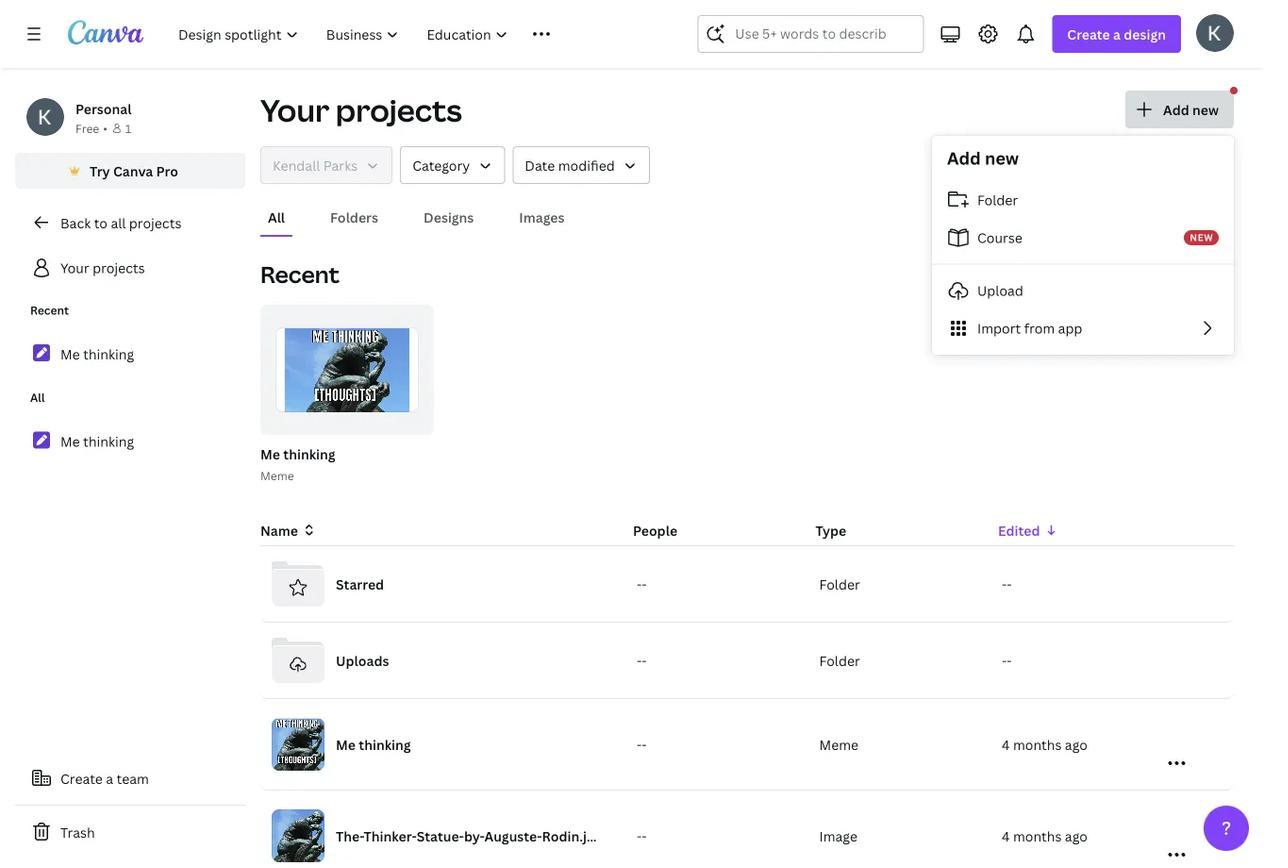 Task type: describe. For each thing, give the bounding box(es) containing it.
import from app
[[978, 320, 1083, 337]]

back to all projects link
[[15, 204, 245, 242]]

0 vertical spatial recent
[[261, 259, 340, 290]]

0 horizontal spatial add new
[[948, 147, 1019, 170]]

months for image
[[1014, 827, 1062, 845]]

me thinking for first me thinking link from the bottom of the page
[[60, 433, 134, 450]]

a for design
[[1114, 25, 1121, 43]]

category
[[413, 156, 470, 174]]

back
[[60, 214, 91, 232]]

•
[[103, 120, 108, 136]]

create for create a design
[[1068, 25, 1111, 43]]

back to all projects
[[60, 214, 182, 232]]

0 horizontal spatial all
[[30, 390, 45, 405]]

pro
[[156, 162, 178, 180]]

the-thinker-statue-by-auguste-rodin.jpg
[[336, 827, 603, 845]]

new
[[1190, 231, 1214, 244]]

team
[[117, 770, 149, 788]]

trash link
[[15, 814, 245, 851]]

thinker-
[[364, 827, 417, 845]]

try
[[90, 162, 110, 180]]

try canva pro
[[90, 162, 178, 180]]

2 me thinking link from the top
[[15, 421, 245, 462]]

4 for image
[[1002, 827, 1010, 845]]

a for team
[[106, 770, 113, 788]]

edited button
[[999, 520, 1166, 541]]

Owner button
[[261, 146, 393, 184]]

all
[[111, 214, 126, 232]]

course
[[978, 229, 1023, 247]]

Date modified button
[[513, 146, 650, 184]]

import from app button
[[933, 310, 1235, 347]]

create a team
[[60, 770, 149, 788]]

auguste-
[[485, 827, 542, 845]]

parks
[[324, 156, 358, 174]]

1 vertical spatial recent
[[30, 303, 69, 318]]

name
[[261, 522, 298, 539]]

your projects link
[[15, 249, 245, 287]]

design
[[1124, 25, 1167, 43]]

app
[[1059, 320, 1083, 337]]

add new inside dropdown button
[[1164, 101, 1220, 118]]

create a team button
[[15, 760, 245, 798]]

2 vertical spatial projects
[[93, 259, 145, 277]]

me inside "me thinking meme"
[[261, 445, 280, 463]]

personal
[[76, 100, 132, 118]]

designs button
[[416, 199, 482, 235]]

4 for meme
[[1002, 736, 1010, 754]]

all inside button
[[268, 208, 285, 226]]

image
[[820, 827, 858, 845]]

0 vertical spatial your
[[261, 90, 330, 131]]

0 vertical spatial your projects
[[261, 90, 462, 131]]

date
[[525, 156, 555, 174]]

edited
[[999, 522, 1041, 539]]

meme inside "me thinking meme"
[[261, 468, 294, 483]]

folder inside button
[[978, 191, 1019, 209]]

Search search field
[[736, 16, 887, 52]]

free •
[[76, 120, 108, 136]]

4 months ago for meme
[[1002, 736, 1088, 754]]

kendall
[[273, 156, 320, 174]]

1 vertical spatial new
[[985, 147, 1019, 170]]

1 me thinking link from the top
[[15, 334, 245, 374]]

folders
[[330, 208, 379, 226]]

import
[[978, 320, 1022, 337]]



Task type: vqa. For each thing, say whether or not it's contained in the screenshot.
Meme in the ME THINKING MEME
yes



Task type: locate. For each thing, give the bounding box(es) containing it.
modified
[[559, 156, 615, 174]]

1 4 from the top
[[1002, 736, 1010, 754]]

create inside dropdown button
[[1068, 25, 1111, 43]]

1 vertical spatial meme
[[820, 736, 859, 754]]

2 4 from the top
[[1002, 827, 1010, 845]]

2 ago from the top
[[1066, 827, 1088, 845]]

1 vertical spatial 4
[[1002, 827, 1010, 845]]

0 vertical spatial me thinking link
[[15, 334, 245, 374]]

0 vertical spatial 4
[[1002, 736, 1010, 754]]

the-
[[336, 827, 364, 845]]

a inside button
[[106, 770, 113, 788]]

projects right all
[[129, 214, 182, 232]]

me thinking
[[60, 345, 134, 363], [60, 433, 134, 450], [336, 736, 411, 754]]

folder for uploads
[[820, 652, 861, 670]]

rodin.jpg
[[542, 827, 603, 845]]

a left team
[[106, 770, 113, 788]]

type
[[816, 522, 847, 539]]

to
[[94, 214, 108, 232]]

uploads
[[336, 652, 389, 670]]

recent down all button
[[261, 259, 340, 290]]

1 horizontal spatial create
[[1068, 25, 1111, 43]]

0 horizontal spatial your
[[60, 259, 89, 277]]

0 vertical spatial a
[[1114, 25, 1121, 43]]

add new button
[[1126, 91, 1235, 128]]

create
[[1068, 25, 1111, 43], [60, 770, 103, 788]]

top level navigation element
[[166, 15, 653, 53], [166, 15, 653, 53]]

0 vertical spatial folder
[[978, 191, 1019, 209]]

new down kendall parks icon
[[1193, 101, 1220, 118]]

ago for meme
[[1066, 736, 1088, 754]]

name button
[[261, 520, 317, 541]]

ago
[[1066, 736, 1088, 754], [1066, 827, 1088, 845]]

kendall parks
[[273, 156, 358, 174]]

1 vertical spatial ago
[[1066, 827, 1088, 845]]

create inside button
[[60, 770, 103, 788]]

1 horizontal spatial meme
[[820, 736, 859, 754]]

1
[[125, 120, 131, 136]]

projects down all
[[93, 259, 145, 277]]

your down back
[[60, 259, 89, 277]]

1 vertical spatial 4 months ago
[[1002, 827, 1088, 845]]

people
[[633, 522, 678, 539]]

a left design
[[1114, 25, 1121, 43]]

4 months ago for image
[[1002, 827, 1088, 845]]

1 horizontal spatial add new
[[1164, 101, 1220, 118]]

create for create a team
[[60, 770, 103, 788]]

Category button
[[400, 146, 505, 184]]

create a design button
[[1053, 15, 1182, 53]]

me thinking link
[[15, 334, 245, 374], [15, 421, 245, 462]]

1 months from the top
[[1014, 736, 1062, 754]]

1 horizontal spatial your
[[261, 90, 330, 131]]

folders button
[[323, 199, 386, 235]]

add
[[1164, 101, 1190, 118], [948, 147, 981, 170]]

4
[[1002, 736, 1010, 754], [1002, 827, 1010, 845]]

0 vertical spatial me thinking
[[60, 345, 134, 363]]

1 horizontal spatial your projects
[[261, 90, 462, 131]]

images
[[519, 208, 565, 226]]

me thinking for second me thinking link from the bottom of the page
[[60, 345, 134, 363]]

meme
[[261, 468, 294, 483], [820, 736, 859, 754]]

a
[[1114, 25, 1121, 43], [106, 770, 113, 788]]

kendall parks image
[[1197, 14, 1235, 52]]

canva
[[113, 162, 153, 180]]

1 vertical spatial me thinking link
[[15, 421, 245, 462]]

your projects up parks
[[261, 90, 462, 131]]

1 vertical spatial folder
[[820, 575, 861, 593]]

thinking inside "me thinking meme"
[[283, 445, 336, 463]]

by-
[[464, 827, 485, 845]]

a inside dropdown button
[[1114, 25, 1121, 43]]

from
[[1025, 320, 1055, 337]]

1 vertical spatial add new
[[948, 147, 1019, 170]]

0 horizontal spatial add
[[948, 147, 981, 170]]

thinking
[[83, 345, 134, 363], [83, 433, 134, 450], [283, 445, 336, 463], [359, 736, 411, 754]]

all button
[[261, 199, 293, 235]]

upload button
[[933, 272, 1235, 310]]

new inside dropdown button
[[1193, 101, 1220, 118]]

upload
[[978, 282, 1024, 300]]

0 horizontal spatial new
[[985, 147, 1019, 170]]

1 horizontal spatial a
[[1114, 25, 1121, 43]]

2 vertical spatial me thinking
[[336, 736, 411, 754]]

2 months from the top
[[1014, 827, 1062, 845]]

statue-
[[417, 827, 464, 845]]

add down design
[[1164, 101, 1190, 118]]

ago for image
[[1066, 827, 1088, 845]]

me
[[60, 345, 80, 363], [60, 433, 80, 450], [261, 445, 280, 463], [336, 736, 356, 754]]

folder button
[[933, 181, 1235, 219]]

1 vertical spatial projects
[[129, 214, 182, 232]]

2 vertical spatial folder
[[820, 652, 861, 670]]

projects up category
[[336, 90, 462, 131]]

months
[[1014, 736, 1062, 754], [1014, 827, 1062, 845]]

recent down your projects link
[[30, 303, 69, 318]]

meme up image
[[820, 736, 859, 754]]

menu containing folder
[[933, 181, 1235, 347]]

projects
[[336, 90, 462, 131], [129, 214, 182, 232], [93, 259, 145, 277]]

0 vertical spatial new
[[1193, 101, 1220, 118]]

your
[[261, 90, 330, 131], [60, 259, 89, 277]]

0 horizontal spatial recent
[[30, 303, 69, 318]]

0 vertical spatial all
[[268, 208, 285, 226]]

1 vertical spatial months
[[1014, 827, 1062, 845]]

add new down kendall parks icon
[[1164, 101, 1220, 118]]

add new
[[1164, 101, 1220, 118], [948, 147, 1019, 170]]

your projects down to
[[60, 259, 145, 277]]

add inside dropdown button
[[1164, 101, 1190, 118]]

1 vertical spatial your projects
[[60, 259, 145, 277]]

2 4 months ago from the top
[[1002, 827, 1088, 845]]

me thinking button
[[261, 443, 336, 466]]

1 vertical spatial a
[[106, 770, 113, 788]]

folder
[[978, 191, 1019, 209], [820, 575, 861, 593], [820, 652, 861, 670]]

add new up course
[[948, 147, 1019, 170]]

designs
[[424, 208, 474, 226]]

create a design
[[1068, 25, 1167, 43]]

1 vertical spatial your
[[60, 259, 89, 277]]

trash
[[60, 824, 95, 841]]

1 horizontal spatial all
[[268, 208, 285, 226]]

months for meme
[[1014, 736, 1062, 754]]

meme down me thinking button
[[261, 468, 294, 483]]

-
[[637, 575, 642, 593], [642, 575, 647, 593], [1002, 575, 1007, 593], [1007, 575, 1012, 593], [637, 652, 642, 670], [642, 652, 647, 670], [1002, 652, 1007, 670], [1007, 652, 1012, 670], [637, 736, 642, 754], [642, 736, 647, 754], [637, 827, 642, 845], [642, 827, 647, 845]]

recent
[[261, 259, 340, 290], [30, 303, 69, 318]]

create left team
[[60, 770, 103, 788]]

your up kendall
[[261, 90, 330, 131]]

0 vertical spatial ago
[[1066, 736, 1088, 754]]

0 vertical spatial create
[[1068, 25, 1111, 43]]

1 vertical spatial all
[[30, 390, 45, 405]]

None search field
[[698, 15, 924, 53]]

try canva pro button
[[15, 153, 245, 189]]

0 vertical spatial meme
[[261, 468, 294, 483]]

date modified
[[525, 156, 615, 174]]

menu
[[933, 181, 1235, 347]]

0 vertical spatial projects
[[336, 90, 462, 131]]

0 vertical spatial months
[[1014, 736, 1062, 754]]

new
[[1193, 101, 1220, 118], [985, 147, 1019, 170]]

new up course
[[985, 147, 1019, 170]]

1 vertical spatial create
[[60, 770, 103, 788]]

--
[[637, 575, 647, 593], [1002, 575, 1012, 593], [637, 652, 647, 670], [1002, 652, 1012, 670], [637, 736, 647, 754], [637, 827, 647, 845]]

your projects
[[261, 90, 462, 131], [60, 259, 145, 277]]

4 months ago
[[1002, 736, 1088, 754], [1002, 827, 1088, 845]]

0 horizontal spatial a
[[106, 770, 113, 788]]

0 horizontal spatial your projects
[[60, 259, 145, 277]]

all
[[268, 208, 285, 226], [30, 390, 45, 405]]

images button
[[512, 199, 572, 235]]

0 horizontal spatial meme
[[261, 468, 294, 483]]

1 ago from the top
[[1066, 736, 1088, 754]]

1 horizontal spatial add
[[1164, 101, 1190, 118]]

me thinking meme
[[261, 445, 336, 483]]

1 vertical spatial me thinking
[[60, 433, 134, 450]]

starred
[[336, 575, 384, 593]]

0 vertical spatial add new
[[1164, 101, 1220, 118]]

free
[[76, 120, 99, 136]]

1 horizontal spatial recent
[[261, 259, 340, 290]]

1 horizontal spatial new
[[1193, 101, 1220, 118]]

1 4 months ago from the top
[[1002, 736, 1088, 754]]

1 vertical spatial add
[[948, 147, 981, 170]]

0 vertical spatial add
[[1164, 101, 1190, 118]]

0 vertical spatial 4 months ago
[[1002, 736, 1088, 754]]

folder for starred
[[820, 575, 861, 593]]

add up course
[[948, 147, 981, 170]]

create left design
[[1068, 25, 1111, 43]]

0 horizontal spatial create
[[60, 770, 103, 788]]



